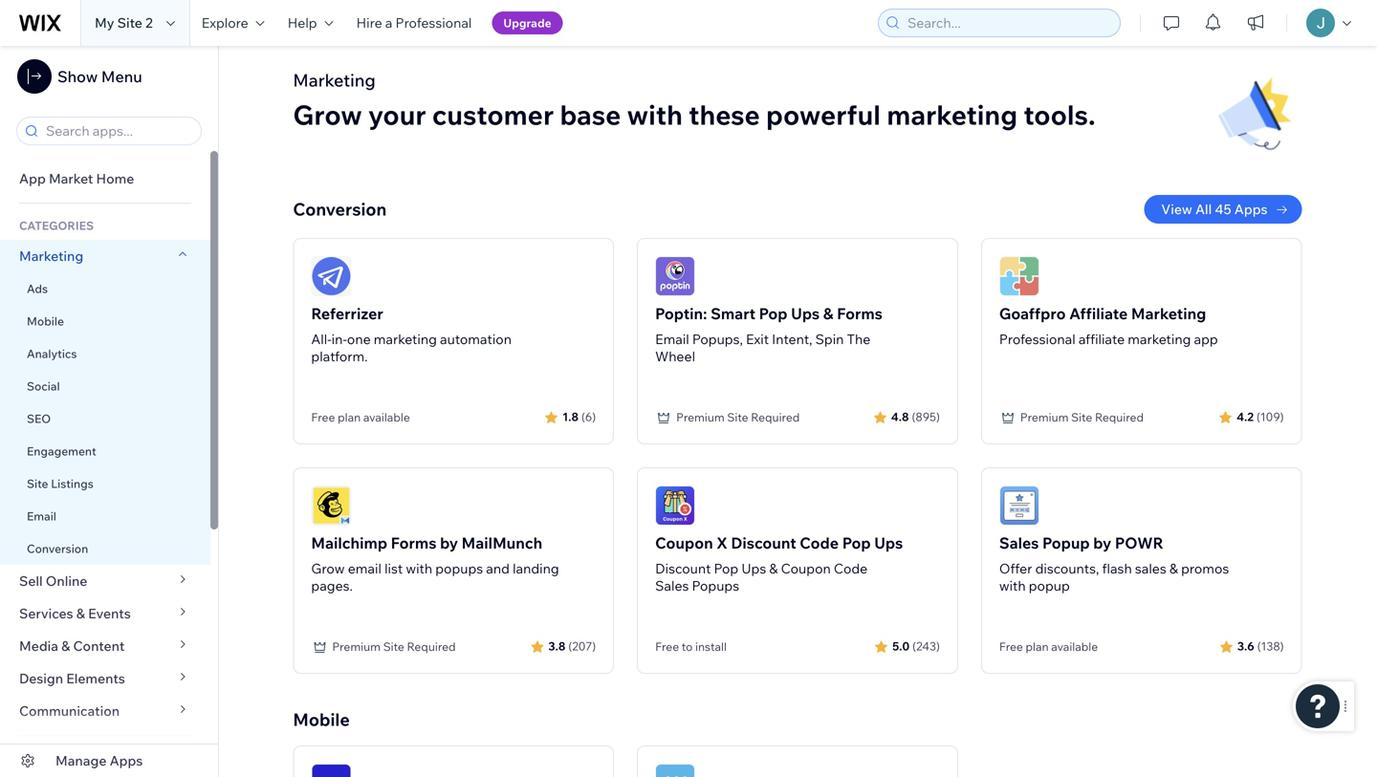Task type: describe. For each thing, give the bounding box(es) containing it.
show menu button
[[17, 59, 142, 94]]

0 horizontal spatial coupon
[[655, 534, 713, 553]]

mailchimp
[[311, 534, 388, 553]]

poptin:
[[655, 304, 707, 323]]

4.8
[[891, 410, 909, 424]]

1 vertical spatial coupon
[[781, 561, 831, 577]]

(207)
[[569, 640, 596, 654]]

0 vertical spatial code
[[800, 534, 839, 553]]

goaffpro
[[1000, 304, 1066, 323]]

marketing inside goaffpro affiliate marketing professional affiliate marketing app
[[1128, 331, 1191, 348]]

landing
[[513, 561, 559, 577]]

design elements
[[19, 671, 125, 687]]

seo
[[27, 412, 51, 426]]

view all 45 apps link
[[1144, 195, 1303, 224]]

required for email
[[407, 640, 456, 654]]

sales inside the sales popup by powr offer discounts, flash sales & promos with popup
[[1000, 534, 1039, 553]]

& inside "poptin: smart pop ups & forms email popups, exit intent, spin the wheel"
[[823, 304, 834, 323]]

a
[[385, 14, 393, 31]]

professional inside goaffpro affiliate marketing professional affiliate marketing app
[[1000, 331, 1076, 348]]

list
[[385, 561, 403, 577]]

premium site required for affiliate
[[1021, 410, 1144, 425]]

home
[[96, 170, 134, 187]]

referrizer
[[311, 304, 383, 323]]

marketing for marketing grow your customer base with these powerful marketing tools.
[[293, 69, 376, 91]]

email
[[348, 561, 382, 577]]

view all 45 apps
[[1162, 201, 1268, 218]]

online
[[46, 573, 87, 590]]

x
[[717, 534, 728, 553]]

4.2
[[1237, 410, 1254, 424]]

show menu
[[57, 67, 142, 86]]

marketing grow your customer base with these powerful marketing tools.
[[293, 69, 1096, 132]]

& inside coupon x discount code pop ups discount pop ups & coupon code sales popups
[[770, 561, 778, 577]]

plan for all-
[[338, 410, 361, 425]]

flash
[[1103, 561, 1132, 577]]

my
[[95, 14, 114, 31]]

my site 2
[[95, 14, 153, 31]]

platform.
[[311, 348, 368, 365]]

powerful
[[766, 98, 881, 132]]

grow inside marketing grow your customer base with these powerful marketing tools.
[[293, 98, 362, 132]]

1.8 (6)
[[563, 410, 596, 424]]

one
[[347, 331, 371, 348]]

upgrade
[[504, 16, 552, 30]]

required for marketing
[[1095, 410, 1144, 425]]

2 horizontal spatial pop
[[843, 534, 871, 553]]

services & events link
[[0, 598, 210, 630]]

conversion link
[[0, 533, 210, 565]]

site for poptin: smart pop ups & forms
[[727, 410, 749, 425]]

tools.
[[1024, 98, 1096, 132]]

manage apps
[[55, 753, 143, 770]]

automation
[[440, 331, 512, 348]]

intent,
[[772, 331, 813, 348]]

poptin: smart pop ups & forms logo image
[[655, 256, 696, 297]]

conversion inside conversion link
[[27, 542, 88, 556]]

pages.
[[311, 578, 353, 595]]

sales popup by powr offer discounts, flash sales & promos with popup
[[1000, 534, 1230, 595]]

with inside marketing grow your customer base with these powerful marketing tools.
[[627, 98, 683, 132]]

0 horizontal spatial ups
[[742, 561, 767, 577]]

affiliate
[[1070, 304, 1128, 323]]

marketing inside goaffpro affiliate marketing professional affiliate marketing app
[[1132, 304, 1207, 323]]

explore
[[202, 14, 248, 31]]

app
[[19, 170, 46, 187]]

email inside "poptin: smart pop ups & forms email popups, exit intent, spin the wheel"
[[655, 331, 690, 348]]

show
[[57, 67, 98, 86]]

promos
[[1182, 561, 1230, 577]]

popups,
[[693, 331, 743, 348]]

sell online
[[19, 573, 87, 590]]

install
[[696, 640, 727, 654]]

upgrade button
[[492, 11, 563, 34]]

base
[[560, 98, 621, 132]]

ads
[[27, 282, 48, 296]]

engagement
[[27, 444, 96, 459]]

email link
[[0, 500, 210, 533]]

free plan available for all-
[[311, 410, 410, 425]]

media & content
[[19, 638, 125, 655]]

premium for mailchimp
[[332, 640, 381, 654]]

free plan available for popup
[[1000, 640, 1098, 654]]

help
[[288, 14, 317, 31]]

affiliate
[[1079, 331, 1125, 348]]

mobile inside sidebar "element"
[[27, 314, 64, 329]]

(895)
[[912, 410, 940, 424]]

available for powr
[[1052, 640, 1098, 654]]

plan for popup
[[1026, 640, 1049, 654]]

mailchimp forms by mailmunch logo image
[[311, 486, 352, 526]]

1 vertical spatial discount
[[655, 561, 711, 577]]

app market home link
[[0, 163, 210, 195]]

mobile link
[[0, 305, 210, 338]]

premium for goaffpro
[[1021, 410, 1069, 425]]

4.8 (895)
[[891, 410, 940, 424]]

available for one
[[363, 410, 410, 425]]

5.0 (243)
[[893, 640, 940, 654]]

content
[[73, 638, 125, 655]]

free to install
[[655, 640, 727, 654]]

marketing inside referrizer all-in-one marketing automation platform.
[[374, 331, 437, 348]]

ups inside "poptin: smart pop ups & forms email popups, exit intent, spin the wheel"
[[791, 304, 820, 323]]

discounts,
[[1036, 561, 1100, 577]]

analytics
[[27, 347, 77, 361]]

premium site required for forms
[[332, 640, 456, 654]]

free for x
[[655, 640, 679, 654]]

wheel
[[655, 348, 696, 365]]

app
[[1194, 331, 1219, 348]]

5.0
[[893, 640, 910, 654]]

ads link
[[0, 273, 210, 305]]

help button
[[276, 0, 345, 46]]

0 vertical spatial discount
[[731, 534, 797, 553]]

Search apps... field
[[40, 118, 195, 144]]

sales
[[1135, 561, 1167, 577]]

social link
[[0, 370, 210, 403]]

1.8
[[563, 410, 579, 424]]

services & events
[[19, 606, 131, 622]]

categories
[[19, 219, 94, 233]]



Task type: locate. For each thing, give the bounding box(es) containing it.
free
[[311, 410, 335, 425], [655, 640, 679, 654], [1000, 640, 1023, 654]]

with inside the sales popup by powr offer discounts, flash sales & promos with popup
[[1000, 578, 1026, 595]]

0 vertical spatial email
[[655, 331, 690, 348]]

sales left popups
[[655, 578, 689, 595]]

1 vertical spatial plan
[[1026, 640, 1049, 654]]

1 vertical spatial with
[[406, 561, 433, 577]]

coupon x discount code pop ups logo image
[[655, 486, 696, 526]]

media
[[19, 638, 58, 655]]

with down offer
[[1000, 578, 1026, 595]]

design elements link
[[0, 663, 210, 696]]

marketing
[[887, 98, 1018, 132], [374, 331, 437, 348], [1128, 331, 1191, 348]]

0 horizontal spatial marketing
[[19, 248, 83, 265]]

required down affiliate
[[1095, 410, 1144, 425]]

view
[[1162, 201, 1193, 218]]

site down list
[[383, 640, 405, 654]]

apps
[[1235, 201, 1268, 218], [110, 753, 143, 770]]

marketing up "app"
[[1132, 304, 1207, 323]]

free down platform.
[[311, 410, 335, 425]]

premium site required
[[677, 410, 800, 425], [1021, 410, 1144, 425], [332, 640, 456, 654]]

spin
[[816, 331, 844, 348]]

services
[[19, 606, 73, 622]]

goaffpro affiliate marketing professional affiliate marketing app
[[1000, 304, 1219, 348]]

required down popups
[[407, 640, 456, 654]]

1 vertical spatial conversion
[[27, 542, 88, 556]]

powr
[[1115, 534, 1164, 553]]

0 vertical spatial conversion
[[293, 199, 387, 220]]

site down exit
[[727, 410, 749, 425]]

hire a professional link
[[345, 0, 484, 46]]

marketing
[[293, 69, 376, 91], [19, 248, 83, 265], [1132, 304, 1207, 323]]

0 vertical spatial sales
[[1000, 534, 1039, 553]]

discount up popups
[[655, 561, 711, 577]]

required down intent,
[[751, 410, 800, 425]]

0 vertical spatial with
[[627, 98, 683, 132]]

1 horizontal spatial available
[[1052, 640, 1098, 654]]

premium down 'pages.'
[[332, 640, 381, 654]]

1 horizontal spatial by
[[1094, 534, 1112, 553]]

1 horizontal spatial forms
[[837, 304, 883, 323]]

pop inside "poptin: smart pop ups & forms email popups, exit intent, spin the wheel"
[[759, 304, 788, 323]]

premium site required for smart
[[677, 410, 800, 425]]

1 horizontal spatial premium
[[677, 410, 725, 425]]

with
[[627, 98, 683, 132], [406, 561, 433, 577], [1000, 578, 1026, 595]]

0 horizontal spatial pop
[[714, 561, 739, 577]]

marketing inside the marketing link
[[19, 248, 83, 265]]

plan
[[338, 410, 361, 425], [1026, 640, 1049, 654]]

media & content link
[[0, 630, 210, 663]]

available down platform.
[[363, 410, 410, 425]]

marketing down the help button
[[293, 69, 376, 91]]

grow
[[293, 98, 362, 132], [311, 561, 345, 577]]

sales up offer
[[1000, 534, 1039, 553]]

1 vertical spatial sales
[[655, 578, 689, 595]]

ups
[[791, 304, 820, 323], [875, 534, 903, 553], [742, 561, 767, 577]]

premium up sales popup by powr logo
[[1021, 410, 1069, 425]]

by inside the sales popup by powr offer discounts, flash sales & promos with popup
[[1094, 534, 1112, 553]]

& inside the sales popup by powr offer discounts, flash sales & promos with popup
[[1170, 561, 1179, 577]]

1 horizontal spatial required
[[751, 410, 800, 425]]

mailchimp forms by mailmunch grow email list with popups and landing pages.
[[311, 534, 559, 595]]

sell
[[19, 573, 43, 590]]

site listings link
[[0, 468, 210, 500]]

2 horizontal spatial premium site required
[[1021, 410, 1144, 425]]

free plan available down platform.
[[311, 410, 410, 425]]

by up popups
[[440, 534, 458, 553]]

site down affiliate
[[1072, 410, 1093, 425]]

popup
[[1029, 578, 1070, 595]]

referrizer logo image
[[311, 256, 352, 297]]

exit
[[746, 331, 769, 348]]

2 by from the left
[[1094, 534, 1112, 553]]

required
[[751, 410, 800, 425], [1095, 410, 1144, 425], [407, 640, 456, 654]]

0 vertical spatial available
[[363, 410, 410, 425]]

marketing inside marketing grow your customer base with these powerful marketing tools.
[[887, 98, 1018, 132]]

0 horizontal spatial email
[[27, 509, 56, 524]]

sales popup by powr logo image
[[1000, 486, 1040, 526]]

0 horizontal spatial premium site required
[[332, 640, 456, 654]]

(243)
[[913, 640, 940, 654]]

market
[[49, 170, 93, 187]]

events
[[88, 606, 131, 622]]

1 vertical spatial email
[[27, 509, 56, 524]]

site left 2
[[117, 14, 142, 31]]

required for forms
[[751, 410, 800, 425]]

1 horizontal spatial mobile
[[293, 709, 350, 731]]

site left listings
[[27, 477, 48, 491]]

1 vertical spatial code
[[834, 561, 868, 577]]

premium site required down exit
[[677, 410, 800, 425]]

0 vertical spatial pop
[[759, 304, 788, 323]]

by for forms
[[440, 534, 458, 553]]

free for popup
[[1000, 640, 1023, 654]]

grow up 'pages.'
[[311, 561, 345, 577]]

by up "flash"
[[1094, 534, 1112, 553]]

site listings
[[27, 477, 93, 491]]

2 horizontal spatial marketing
[[1128, 331, 1191, 348]]

premium for poptin:
[[677, 410, 725, 425]]

0 horizontal spatial plan
[[338, 410, 361, 425]]

1 vertical spatial available
[[1052, 640, 1098, 654]]

1 vertical spatial ups
[[875, 534, 903, 553]]

conversion
[[293, 199, 387, 220], [27, 542, 88, 556]]

0 horizontal spatial forms
[[391, 534, 437, 553]]

apps inside sidebar "element"
[[110, 753, 143, 770]]

0 horizontal spatial apps
[[110, 753, 143, 770]]

1 horizontal spatial coupon
[[781, 561, 831, 577]]

popups
[[692, 578, 740, 595]]

0 vertical spatial ups
[[791, 304, 820, 323]]

social
[[27, 379, 60, 394]]

1 vertical spatial mobile
[[293, 709, 350, 731]]

0 horizontal spatial free
[[311, 410, 335, 425]]

site
[[117, 14, 142, 31], [727, 410, 749, 425], [1072, 410, 1093, 425], [27, 477, 48, 491], [383, 640, 405, 654]]

hire a professional
[[356, 14, 472, 31]]

0 horizontal spatial available
[[363, 410, 410, 425]]

1 horizontal spatial plan
[[1026, 640, 1049, 654]]

by inside mailchimp forms by mailmunch grow email list with popups and landing pages.
[[440, 534, 458, 553]]

0 vertical spatial coupon
[[655, 534, 713, 553]]

1 vertical spatial professional
[[1000, 331, 1076, 348]]

forms
[[837, 304, 883, 323], [391, 534, 437, 553]]

forms up list
[[391, 534, 437, 553]]

mailmunch
[[462, 534, 543, 553]]

communication link
[[0, 696, 210, 728]]

1 horizontal spatial conversion
[[293, 199, 387, 220]]

forms up the
[[837, 304, 883, 323]]

2 horizontal spatial required
[[1095, 410, 1144, 425]]

0 horizontal spatial sales
[[655, 578, 689, 595]]

email up wheel
[[655, 331, 690, 348]]

forms inside mailchimp forms by mailmunch grow email list with popups and landing pages.
[[391, 534, 437, 553]]

Search... field
[[902, 10, 1115, 36]]

grow left your
[[293, 98, 362, 132]]

2 horizontal spatial free
[[1000, 640, 1023, 654]]

0 horizontal spatial required
[[407, 640, 456, 654]]

2 horizontal spatial ups
[[875, 534, 903, 553]]

1 horizontal spatial premium site required
[[677, 410, 800, 425]]

1 horizontal spatial free plan available
[[1000, 640, 1098, 654]]

sell online link
[[0, 565, 210, 598]]

grow inside mailchimp forms by mailmunch grow email list with popups and landing pages.
[[311, 561, 345, 577]]

premium site required down list
[[332, 640, 456, 654]]

2 horizontal spatial with
[[1000, 578, 1026, 595]]

popups
[[436, 561, 483, 577]]

3.8 (207)
[[549, 640, 596, 654]]

1 horizontal spatial sales
[[1000, 534, 1039, 553]]

1 horizontal spatial marketing
[[887, 98, 1018, 132]]

1 by from the left
[[440, 534, 458, 553]]

free for all-
[[311, 410, 335, 425]]

0 vertical spatial marketing
[[293, 69, 376, 91]]

1 horizontal spatial marketing
[[293, 69, 376, 91]]

with right base
[[627, 98, 683, 132]]

0 horizontal spatial professional
[[396, 14, 472, 31]]

0 vertical spatial forms
[[837, 304, 883, 323]]

0 horizontal spatial mobile
[[27, 314, 64, 329]]

3.6 (138)
[[1238, 640, 1284, 654]]

discount right x
[[731, 534, 797, 553]]

poptin: smart pop ups & forms email popups, exit intent, spin the wheel
[[655, 304, 883, 365]]

engagement link
[[0, 435, 210, 468]]

plan down platform.
[[338, 410, 361, 425]]

site inside sidebar "element"
[[27, 477, 48, 491]]

apps right manage
[[110, 753, 143, 770]]

0 vertical spatial plan
[[338, 410, 361, 425]]

site for mailchimp forms by mailmunch
[[383, 640, 405, 654]]

3.8
[[549, 640, 566, 654]]

1 horizontal spatial apps
[[1235, 201, 1268, 218]]

1 horizontal spatial with
[[627, 98, 683, 132]]

(109)
[[1257, 410, 1284, 424]]

goaffpro affiliate marketing logo image
[[1000, 256, 1040, 297]]

by for popup
[[1094, 534, 1112, 553]]

1 vertical spatial marketing
[[19, 248, 83, 265]]

1 horizontal spatial free
[[655, 640, 679, 654]]

forms inside "poptin: smart pop ups & forms email popups, exit intent, spin the wheel"
[[837, 304, 883, 323]]

plan down popup
[[1026, 640, 1049, 654]]

1 horizontal spatial email
[[655, 331, 690, 348]]

0 horizontal spatial conversion
[[27, 542, 88, 556]]

mobile
[[27, 314, 64, 329], [293, 709, 350, 731]]

free down offer
[[1000, 640, 1023, 654]]

discount
[[731, 534, 797, 553], [655, 561, 711, 577]]

premium down wheel
[[677, 410, 725, 425]]

2 horizontal spatial marketing
[[1132, 304, 1207, 323]]

3.6
[[1238, 640, 1255, 654]]

professional right a
[[396, 14, 472, 31]]

coupon
[[655, 534, 713, 553], [781, 561, 831, 577]]

2 vertical spatial pop
[[714, 561, 739, 577]]

0 vertical spatial apps
[[1235, 201, 1268, 218]]

0 vertical spatial professional
[[396, 14, 472, 31]]

1 horizontal spatial ups
[[791, 304, 820, 323]]

0 vertical spatial mobile
[[27, 314, 64, 329]]

email down site listings
[[27, 509, 56, 524]]

0 horizontal spatial by
[[440, 534, 458, 553]]

1 vertical spatial pop
[[843, 534, 871, 553]]

2 horizontal spatial premium
[[1021, 410, 1069, 425]]

1 horizontal spatial discount
[[731, 534, 797, 553]]

0 horizontal spatial free plan available
[[311, 410, 410, 425]]

seo link
[[0, 403, 210, 435]]

conversion up sell online
[[27, 542, 88, 556]]

email inside sidebar "element"
[[27, 509, 56, 524]]

available down popup
[[1052, 640, 1098, 654]]

sidebar element
[[0, 46, 219, 778]]

and
[[486, 561, 510, 577]]

free plan available down popup
[[1000, 640, 1098, 654]]

analytics link
[[0, 338, 210, 370]]

1 vertical spatial free plan available
[[1000, 640, 1098, 654]]

site for goaffpro affiliate marketing
[[1072, 410, 1093, 425]]

hire
[[356, 14, 382, 31]]

1 horizontal spatial professional
[[1000, 331, 1076, 348]]

your
[[368, 98, 426, 132]]

0 horizontal spatial with
[[406, 561, 433, 577]]

premium
[[677, 410, 725, 425], [1021, 410, 1069, 425], [332, 640, 381, 654]]

these
[[689, 98, 760, 132]]

0 horizontal spatial marketing
[[374, 331, 437, 348]]

sales inside coupon x discount code pop ups discount pop ups & coupon code sales popups
[[655, 578, 689, 595]]

manage
[[55, 753, 107, 770]]

conversion up referrizer logo in the left of the page
[[293, 199, 387, 220]]

with inside mailchimp forms by mailmunch grow email list with popups and landing pages.
[[406, 561, 433, 577]]

2 vertical spatial ups
[[742, 561, 767, 577]]

marketing down categories
[[19, 248, 83, 265]]

0 vertical spatial grow
[[293, 98, 362, 132]]

2 vertical spatial with
[[1000, 578, 1026, 595]]

app market home
[[19, 170, 134, 187]]

1 vertical spatial apps
[[110, 753, 143, 770]]

premium site required down affiliate
[[1021, 410, 1144, 425]]

(138)
[[1258, 640, 1284, 654]]

free left to
[[655, 640, 679, 654]]

0 horizontal spatial discount
[[655, 561, 711, 577]]

1 horizontal spatial pop
[[759, 304, 788, 323]]

with right list
[[406, 561, 433, 577]]

code
[[800, 534, 839, 553], [834, 561, 868, 577]]

0 horizontal spatial premium
[[332, 640, 381, 654]]

marketing for marketing
[[19, 248, 83, 265]]

1 vertical spatial forms
[[391, 534, 437, 553]]

all-
[[311, 331, 332, 348]]

email
[[655, 331, 690, 348], [27, 509, 56, 524]]

0 vertical spatial free plan available
[[311, 410, 410, 425]]

communication
[[19, 703, 123, 720]]

1 vertical spatial grow
[[311, 561, 345, 577]]

offer
[[1000, 561, 1033, 577]]

marketing inside marketing grow your customer base with these powerful marketing tools.
[[293, 69, 376, 91]]

apps right 45
[[1235, 201, 1268, 218]]

professional down goaffpro
[[1000, 331, 1076, 348]]

4.2 (109)
[[1237, 410, 1284, 424]]

2 vertical spatial marketing
[[1132, 304, 1207, 323]]



Task type: vqa. For each thing, say whether or not it's contained in the screenshot.


